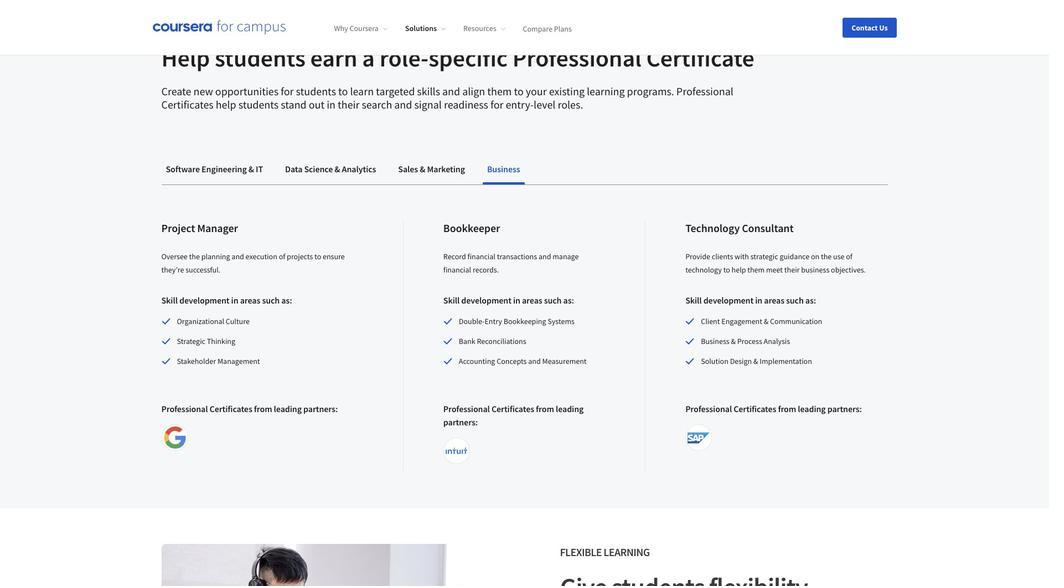 Task type: locate. For each thing, give the bounding box(es) containing it.
such up 'communication'
[[787, 295, 804, 306]]

1 such from the left
[[262, 295, 280, 306]]

such for project manager
[[262, 295, 280, 306]]

1 horizontal spatial from
[[536, 403, 554, 414]]

help down with
[[732, 265, 747, 275]]

the right on
[[822, 252, 832, 262]]

3 from from the left
[[779, 403, 797, 414]]

professional
[[513, 43, 642, 73], [677, 84, 734, 98], [161, 403, 208, 414], [444, 403, 490, 414], [686, 403, 732, 414]]

0 horizontal spatial professional certificates from leading partners:
[[161, 403, 338, 414]]

and inside record financial transactions and manage financial records.
[[539, 252, 551, 262]]

professional for bookkeeper
[[444, 403, 490, 414]]

2 from from the left
[[536, 403, 554, 414]]

in for bookkeeper
[[514, 295, 521, 306]]

business inside button
[[487, 164, 521, 175]]

& right science
[[335, 164, 340, 175]]

certificates down help
[[161, 98, 214, 111]]

leading for project
[[274, 403, 302, 414]]

double-entry bookkeeping systems
[[459, 316, 575, 326]]

in for project manager
[[231, 295, 239, 306]]

development up "engagement"
[[704, 295, 754, 306]]

from inside professional certificates from leading partners:
[[536, 403, 554, 414]]

0 horizontal spatial leading
[[274, 403, 302, 414]]

of right use
[[847, 252, 853, 262]]

1 horizontal spatial help
[[732, 265, 747, 275]]

a
[[363, 43, 375, 73]]

organizational
[[177, 316, 224, 326]]

in inside create new opportunities for students to learn targeted skills and align them to your existing learning programs. professional certificates help students stand out in their search and signal readiness for entry-level roles.
[[327, 98, 336, 111]]

development for technology consultant
[[704, 295, 754, 306]]

financial up records.
[[468, 252, 496, 262]]

professional inside create new opportunities for students to learn targeted skills and align them to your existing learning programs. professional certificates help students stand out in their search and signal readiness for entry-level roles.
[[677, 84, 734, 98]]

1 vertical spatial business
[[701, 336, 730, 346]]

them inside create new opportunities for students to learn targeted skills and align them to your existing learning programs. professional certificates help students stand out in their search and signal readiness for entry-level roles.
[[488, 84, 512, 98]]

job-relevant
[[161, 17, 233, 31]]

solutions
[[405, 23, 437, 33]]

0 vertical spatial learning
[[587, 84, 625, 98]]

as: for project manager
[[282, 295, 292, 306]]

areas up client engagement & communication
[[765, 295, 785, 306]]

business
[[487, 164, 521, 175], [701, 336, 730, 346]]

professional for project manager
[[161, 403, 208, 414]]

2 horizontal spatial partners:
[[828, 403, 863, 414]]

the up successful.
[[189, 252, 200, 262]]

3 leading from the left
[[798, 403, 826, 414]]

2 areas from the left
[[522, 295, 543, 306]]

as: down the "projects"
[[282, 295, 292, 306]]

financial down record
[[444, 265, 472, 275]]

0 horizontal spatial partners:
[[304, 403, 338, 414]]

1 horizontal spatial professional certificates from leading partners:
[[444, 403, 584, 428]]

1 horizontal spatial such
[[544, 295, 562, 306]]

3 such from the left
[[787, 295, 804, 306]]

systems
[[548, 316, 575, 326]]

3 skill from the left
[[686, 295, 702, 306]]

leading
[[274, 403, 302, 414], [556, 403, 584, 414], [798, 403, 826, 414]]

for left out
[[281, 84, 294, 98]]

1 horizontal spatial business
[[701, 336, 730, 346]]

analysis
[[764, 336, 791, 346]]

skill up double-
[[444, 295, 460, 306]]

business inside tab panel
[[701, 336, 730, 346]]

professional down certificate
[[677, 84, 734, 98]]

flexible
[[560, 545, 602, 559]]

for
[[281, 84, 294, 98], [491, 98, 504, 111]]

level
[[534, 98, 556, 111]]

1 horizontal spatial skill
[[444, 295, 460, 306]]

learning inside create new opportunities for students to learn targeted skills and align them to your existing learning programs. professional certificates help students stand out in their search and signal readiness for entry-level roles.
[[587, 84, 625, 98]]

1 vertical spatial help
[[732, 265, 747, 275]]

0 horizontal spatial from
[[254, 403, 272, 414]]

professional certificates from leading partners: down implementation
[[686, 403, 863, 414]]

development for bookkeeper
[[462, 295, 512, 306]]

0 vertical spatial them
[[488, 84, 512, 98]]

skill for technology consultant
[[686, 295, 702, 306]]

1 vertical spatial financial
[[444, 265, 472, 275]]

business button
[[483, 156, 525, 182]]

0 horizontal spatial skill
[[161, 295, 178, 306]]

in right out
[[327, 98, 336, 111]]

3 skill development in areas such as: from the left
[[686, 295, 817, 306]]

transactions
[[497, 252, 537, 262]]

1 skill from the left
[[161, 295, 178, 306]]

oversee the planning and execution of projects to ensure they're successful.
[[161, 252, 345, 275]]

skill up client
[[686, 295, 702, 306]]

professional up google leader logo
[[161, 403, 208, 414]]

professional inside professional certificates from leading partners:
[[444, 403, 490, 414]]

2 of from the left
[[847, 252, 853, 262]]

from down management
[[254, 403, 272, 414]]

0 horizontal spatial areas
[[240, 295, 261, 306]]

0 horizontal spatial the
[[189, 252, 200, 262]]

professional up the intuit logo
[[444, 403, 490, 414]]

3 as: from the left
[[806, 295, 817, 306]]

1 of from the left
[[279, 252, 285, 262]]

professional certificates from leading partners: down concepts
[[444, 403, 584, 428]]

2 skill development in areas such as: from the left
[[444, 295, 574, 306]]

record
[[444, 252, 466, 262]]

professional up sap logo small
[[686, 403, 732, 414]]

1 skill development in areas such as: from the left
[[161, 295, 292, 306]]

to left 'ensure'
[[315, 252, 321, 262]]

as: for bookkeeper
[[564, 295, 574, 306]]

skill development in areas such as: for bookkeeper
[[444, 295, 574, 306]]

their left search
[[338, 98, 360, 111]]

2 horizontal spatial skill
[[686, 295, 702, 306]]

0 horizontal spatial them
[[488, 84, 512, 98]]

client
[[701, 316, 720, 326]]

2 horizontal spatial areas
[[765, 295, 785, 306]]

sales & marketing button
[[394, 156, 470, 182]]

google leader logo image
[[164, 427, 186, 449]]

bank
[[459, 336, 476, 346]]

2 horizontal spatial leading
[[798, 403, 826, 414]]

2 development from the left
[[462, 295, 512, 306]]

skill development in areas such as: up culture
[[161, 295, 292, 306]]

strategic
[[751, 252, 779, 262]]

development
[[180, 295, 230, 306], [462, 295, 512, 306], [704, 295, 754, 306]]

in for technology consultant
[[756, 295, 763, 306]]

to left your
[[514, 84, 524, 98]]

students up opportunities
[[215, 43, 306, 73]]

1 horizontal spatial them
[[748, 265, 765, 275]]

them down strategic
[[748, 265, 765, 275]]

in up client engagement & communication
[[756, 295, 763, 306]]

professional for technology consultant
[[686, 403, 732, 414]]

project
[[161, 221, 195, 235]]

1 vertical spatial their
[[785, 265, 800, 275]]

& inside the software engineering & it button
[[249, 164, 254, 175]]

such down oversee the planning and execution of projects to ensure they're successful.
[[262, 295, 280, 306]]

they're
[[161, 265, 184, 275]]

resources link
[[464, 23, 506, 33]]

in up double-entry bookkeeping systems
[[514, 295, 521, 306]]

2 horizontal spatial professional certificates from leading partners:
[[686, 403, 863, 414]]

such up systems
[[544, 295, 562, 306]]

and left signal
[[395, 98, 412, 111]]

students left 'stand'
[[239, 98, 279, 111]]

1 horizontal spatial as:
[[564, 295, 574, 306]]

1 professional certificates from leading partners: from the left
[[161, 403, 338, 414]]

to
[[339, 84, 348, 98], [514, 84, 524, 98], [315, 252, 321, 262], [724, 265, 731, 275]]

2 horizontal spatial such
[[787, 295, 804, 306]]

learning
[[587, 84, 625, 98], [604, 545, 650, 559]]

certificates for bookkeeper
[[492, 403, 535, 414]]

from
[[254, 403, 272, 414], [536, 403, 554, 414], [779, 403, 797, 414]]

as: up systems
[[564, 295, 574, 306]]

skill down they're
[[161, 295, 178, 306]]

1 the from the left
[[189, 252, 200, 262]]

them right align
[[488, 84, 512, 98]]

2 the from the left
[[822, 252, 832, 262]]

certificates down solution design & implementation
[[734, 403, 777, 414]]

records.
[[473, 265, 499, 275]]

development up organizational
[[180, 295, 230, 306]]

areas for bookkeeper
[[522, 295, 543, 306]]

and right planning
[[232, 252, 244, 262]]

1 horizontal spatial of
[[847, 252, 853, 262]]

0 horizontal spatial their
[[338, 98, 360, 111]]

0 horizontal spatial of
[[279, 252, 285, 262]]

signal
[[415, 98, 442, 111]]

meet
[[767, 265, 783, 275]]

& for software engineering & it
[[249, 164, 254, 175]]

certificates inside create new opportunities for students to learn targeted skills and align them to your existing learning programs. professional certificates help students stand out in their search and signal readiness for entry-level roles.
[[161, 98, 214, 111]]

on
[[812, 252, 820, 262]]

design
[[731, 356, 752, 366]]

& left it
[[249, 164, 254, 175]]

software engineering & it
[[166, 164, 263, 175]]

certificates inside professional certificates from leading partners:
[[492, 403, 535, 414]]

strategic thinking
[[177, 336, 236, 346]]

& right sales
[[420, 164, 426, 175]]

process
[[738, 336, 763, 346]]

1 horizontal spatial their
[[785, 265, 800, 275]]

students
[[215, 43, 306, 73], [296, 84, 336, 98], [239, 98, 279, 111]]

from down measurement at right bottom
[[536, 403, 554, 414]]

0 vertical spatial their
[[338, 98, 360, 111]]

targeted
[[376, 84, 415, 98]]

them inside provide clients with strategic guidance on the use of technology to help them meet their business objectives.
[[748, 265, 765, 275]]

planning
[[201, 252, 230, 262]]

1 horizontal spatial partners:
[[444, 417, 478, 428]]

2 skill from the left
[[444, 295, 460, 306]]

management
[[218, 356, 260, 366]]

0 horizontal spatial development
[[180, 295, 230, 306]]

skill development in areas such as: up double-entry bookkeeping systems
[[444, 295, 574, 306]]

professional certificates from leading partners: for technology consultant
[[686, 403, 863, 414]]

business for business & process analysis
[[701, 336, 730, 346]]

areas up bookkeeping
[[522, 295, 543, 306]]

1 horizontal spatial leading
[[556, 403, 584, 414]]

analytics
[[342, 164, 376, 175]]

ensure
[[323, 252, 345, 262]]

areas
[[240, 295, 261, 306], [522, 295, 543, 306], [765, 295, 785, 306]]

concepts
[[497, 356, 527, 366]]

certificates down concepts
[[492, 403, 535, 414]]

manager
[[197, 221, 238, 235]]

professional down plans on the right
[[513, 43, 642, 73]]

and left manage
[[539, 252, 551, 262]]

to down clients
[[724, 265, 731, 275]]

business tab panel
[[161, 185, 888, 473]]

2 horizontal spatial development
[[704, 295, 754, 306]]

& inside data science & analytics button
[[335, 164, 340, 175]]

1 development from the left
[[180, 295, 230, 306]]

0 horizontal spatial help
[[216, 98, 236, 111]]

areas up culture
[[240, 295, 261, 306]]

2 horizontal spatial as:
[[806, 295, 817, 306]]

guidance
[[780, 252, 810, 262]]

3 areas from the left
[[765, 295, 785, 306]]

skill development in areas such as:
[[161, 295, 292, 306], [444, 295, 574, 306], [686, 295, 817, 306]]

professional certificates from leading partners: down management
[[161, 403, 338, 414]]

1 from from the left
[[254, 403, 272, 414]]

2 professional certificates from leading partners: from the left
[[444, 403, 584, 428]]

as: for technology consultant
[[806, 295, 817, 306]]

plans
[[554, 23, 572, 33]]

learning right roles.
[[587, 84, 625, 98]]

0 horizontal spatial as:
[[282, 295, 292, 306]]

help inside create new opportunities for students to learn targeted skills and align them to your existing learning programs. professional certificates help students stand out in their search and signal readiness for entry-level roles.
[[216, 98, 236, 111]]

&
[[249, 164, 254, 175], [335, 164, 340, 175], [420, 164, 426, 175], [764, 316, 769, 326], [732, 336, 736, 346], [754, 356, 759, 366]]

2 horizontal spatial skill development in areas such as:
[[686, 295, 817, 306]]

1 vertical spatial learning
[[604, 545, 650, 559]]

create
[[161, 84, 191, 98]]

data science & analytics
[[285, 164, 376, 175]]

help
[[216, 98, 236, 111], [732, 265, 747, 275]]

flexible learning
[[560, 545, 650, 559]]

specific
[[429, 43, 508, 73]]

2 such from the left
[[544, 295, 562, 306]]

1 areas from the left
[[240, 295, 261, 306]]

0 horizontal spatial business
[[487, 164, 521, 175]]

of left the "projects"
[[279, 252, 285, 262]]

leading inside professional certificates from leading partners:
[[556, 403, 584, 414]]

1 as: from the left
[[282, 295, 292, 306]]

partners:
[[304, 403, 338, 414], [828, 403, 863, 414], [444, 417, 478, 428]]

content tabs tab list
[[161, 156, 888, 185]]

development for project manager
[[180, 295, 230, 306]]

of
[[279, 252, 285, 262], [847, 252, 853, 262]]

provide clients with strategic guidance on the use of technology to help them meet their business objectives.
[[686, 252, 866, 275]]

certificates down management
[[210, 403, 252, 414]]

software engineering & it button
[[161, 156, 268, 182]]

& up analysis
[[764, 316, 769, 326]]

accounting
[[459, 356, 496, 366]]

bookkeeper
[[444, 221, 500, 235]]

contact
[[852, 22, 878, 32]]

client engagement & communication
[[701, 316, 823, 326]]

for left entry-
[[491, 98, 504, 111]]

3 development from the left
[[704, 295, 754, 306]]

0 vertical spatial help
[[216, 98, 236, 111]]

from down implementation
[[779, 403, 797, 414]]

0 horizontal spatial such
[[262, 295, 280, 306]]

1 horizontal spatial skill development in areas such as:
[[444, 295, 574, 306]]

help right new
[[216, 98, 236, 111]]

1 horizontal spatial areas
[[522, 295, 543, 306]]

1 horizontal spatial development
[[462, 295, 512, 306]]

entry-
[[506, 98, 534, 111]]

1 horizontal spatial the
[[822, 252, 832, 262]]

development up entry
[[462, 295, 512, 306]]

learning right flexible
[[604, 545, 650, 559]]

in up culture
[[231, 295, 239, 306]]

help
[[161, 43, 210, 73]]

3 professional certificates from leading partners: from the left
[[686, 403, 863, 414]]

2 leading from the left
[[556, 403, 584, 414]]

1 vertical spatial them
[[748, 265, 765, 275]]

0 horizontal spatial skill development in areas such as:
[[161, 295, 292, 306]]

as: up 'communication'
[[806, 295, 817, 306]]

2 horizontal spatial from
[[779, 403, 797, 414]]

2 as: from the left
[[564, 295, 574, 306]]

1 leading from the left
[[274, 403, 302, 414]]

their down guidance
[[785, 265, 800, 275]]

& for solution design & implementation
[[754, 356, 759, 366]]

skill development in areas such as: up "engagement"
[[686, 295, 817, 306]]

& right design at the right
[[754, 356, 759, 366]]

intuit logo image
[[446, 440, 468, 462]]

help inside provide clients with strategic guidance on the use of technology to help them meet their business objectives.
[[732, 265, 747, 275]]

oversee
[[161, 252, 188, 262]]

0 vertical spatial business
[[487, 164, 521, 175]]



Task type: vqa. For each thing, say whether or not it's contained in the screenshot.


Task type: describe. For each thing, give the bounding box(es) containing it.
of inside provide clients with strategic guidance on the use of technology to help them meet their business objectives.
[[847, 252, 853, 262]]

organizational culture
[[177, 316, 250, 326]]

solution design & implementation
[[701, 356, 813, 366]]

& left process
[[732, 336, 736, 346]]

contact us button
[[843, 17, 897, 37]]

successful.
[[186, 265, 221, 275]]

data science & analytics button
[[281, 156, 381, 182]]

strategic
[[177, 336, 206, 346]]

implementation
[[760, 356, 813, 366]]

us
[[880, 22, 888, 32]]

record financial transactions and manage financial records.
[[444, 252, 579, 275]]

out
[[309, 98, 325, 111]]

partners: inside professional certificates from leading partners:
[[444, 417, 478, 428]]

certificate
[[647, 43, 755, 73]]

stakeholder
[[177, 356, 216, 366]]

software
[[166, 164, 200, 175]]

data
[[285, 164, 303, 175]]

& for client engagement & communication
[[764, 316, 769, 326]]

and left align
[[443, 84, 460, 98]]

why coursera
[[334, 23, 379, 33]]

business & process analysis
[[701, 336, 791, 346]]

bookkeeping
[[504, 316, 547, 326]]

culture
[[226, 316, 250, 326]]

role-
[[380, 43, 429, 73]]

skills
[[417, 84, 440, 98]]

programs.
[[627, 84, 675, 98]]

projects
[[287, 252, 313, 262]]

0 horizontal spatial for
[[281, 84, 294, 98]]

compare
[[523, 23, 553, 33]]

coursera for campus image
[[153, 20, 286, 35]]

bank reconciliations
[[459, 336, 527, 346]]

solutions link
[[405, 23, 446, 33]]

thinking
[[207, 336, 236, 346]]

entry
[[485, 316, 502, 326]]

coursera
[[350, 23, 379, 33]]

to left learn
[[339, 84, 348, 98]]

job-
[[161, 17, 184, 31]]

engagement
[[722, 316, 763, 326]]

marketing
[[427, 164, 465, 175]]

partners: for manager
[[304, 403, 338, 414]]

areas for project manager
[[240, 295, 261, 306]]

their inside create new opportunities for students to learn targeted skills and align them to your existing learning programs. professional certificates help students stand out in their search and signal readiness for entry-level roles.
[[338, 98, 360, 111]]

science
[[304, 164, 333, 175]]

objectives.
[[832, 265, 866, 275]]

skill for project manager
[[161, 295, 178, 306]]

partners: for consultant
[[828, 403, 863, 414]]

the inside provide clients with strategic guidance on the use of technology to help them meet their business objectives.
[[822, 252, 832, 262]]

engineering
[[202, 164, 247, 175]]

compare plans link
[[523, 23, 572, 33]]

technology
[[686, 265, 722, 275]]

consultant
[[742, 221, 794, 235]]

double-
[[459, 316, 485, 326]]

skill development in areas such as: for project manager
[[161, 295, 292, 306]]

sales
[[399, 164, 418, 175]]

skill development in areas such as: for technology consultant
[[686, 295, 817, 306]]

clients
[[712, 252, 734, 262]]

create new opportunities for students to learn targeted skills and align them to your existing learning programs. professional certificates help students stand out in their search and signal readiness for entry-level roles.
[[161, 84, 734, 111]]

to inside oversee the planning and execution of projects to ensure they're successful.
[[315, 252, 321, 262]]

& for data science & analytics
[[335, 164, 340, 175]]

students down earn
[[296, 84, 336, 98]]

project manager
[[161, 221, 238, 235]]

0 vertical spatial financial
[[468, 252, 496, 262]]

stakeholder management
[[177, 356, 260, 366]]

compare plans
[[523, 23, 572, 33]]

roles.
[[558, 98, 584, 111]]

opportunities
[[215, 84, 279, 98]]

areas for technology consultant
[[765, 295, 785, 306]]

stand
[[281, 98, 307, 111]]

from for project
[[254, 403, 272, 414]]

contact us
[[852, 22, 888, 32]]

reconciliations
[[477, 336, 527, 346]]

it
[[256, 164, 263, 175]]

your
[[526, 84, 547, 98]]

sap logo small image
[[688, 427, 710, 449]]

certificates for technology consultant
[[734, 403, 777, 414]]

technology consultant
[[686, 221, 794, 235]]

align
[[463, 84, 485, 98]]

earn
[[311, 43, 358, 73]]

professional certificates from leading partners: for bookkeeper
[[444, 403, 584, 428]]

to inside provide clients with strategic guidance on the use of technology to help them meet their business objectives.
[[724, 265, 731, 275]]

search
[[362, 98, 392, 111]]

why
[[334, 23, 348, 33]]

technology
[[686, 221, 740, 235]]

professional certificates from leading partners: for project manager
[[161, 403, 338, 414]]

the inside oversee the planning and execution of projects to ensure they're successful.
[[189, 252, 200, 262]]

resources
[[464, 23, 497, 33]]

business for business
[[487, 164, 521, 175]]

relevant
[[184, 17, 233, 31]]

help students earn a role-specific professional certificate
[[161, 43, 755, 73]]

and right concepts
[[529, 356, 541, 366]]

1 horizontal spatial for
[[491, 98, 504, 111]]

new
[[194, 84, 213, 98]]

of inside oversee the planning and execution of projects to ensure they're successful.
[[279, 252, 285, 262]]

skill for bookkeeper
[[444, 295, 460, 306]]

with
[[735, 252, 750, 262]]

certificates for project manager
[[210, 403, 252, 414]]

manage
[[553, 252, 579, 262]]

why coursera link
[[334, 23, 388, 33]]

communication
[[771, 316, 823, 326]]

execution
[[246, 252, 277, 262]]

learn
[[350, 84, 374, 98]]

and inside oversee the planning and execution of projects to ensure they're successful.
[[232, 252, 244, 262]]

such for technology consultant
[[787, 295, 804, 306]]

leading for technology
[[798, 403, 826, 414]]

& inside sales & marketing button
[[420, 164, 426, 175]]

from for technology
[[779, 403, 797, 414]]

readiness
[[444, 98, 489, 111]]

their inside provide clients with strategic guidance on the use of technology to help them meet their business objectives.
[[785, 265, 800, 275]]

such for bookkeeper
[[544, 295, 562, 306]]



